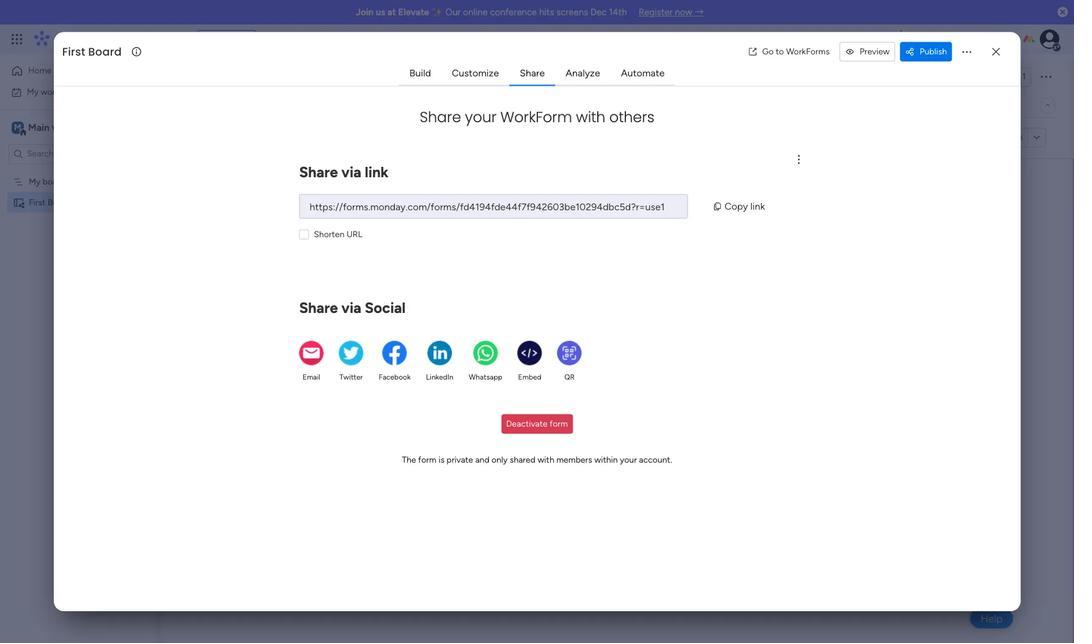 Task type: vqa. For each thing, say whether or not it's contained in the screenshot.
the Copy within the Copy Form Link BUTTON
yes



Task type: describe. For each thing, give the bounding box(es) containing it.
build link
[[400, 62, 441, 84]]

select product image
[[11, 33, 23, 45]]

is
[[439, 455, 445, 465]]

screens
[[557, 7, 589, 18]]

search everything image
[[971, 33, 983, 45]]

/
[[1017, 72, 1021, 82]]

first board field for preview button
[[59, 44, 130, 60]]

dec
[[591, 7, 607, 18]]

account.
[[639, 455, 673, 465]]

share your workform with others
[[420, 107, 655, 127]]

jacob simon image
[[1041, 29, 1060, 49]]

share link
[[510, 62, 555, 84]]

via for social
[[342, 299, 362, 317]]

facebook
[[379, 373, 411, 381]]

the
[[402, 455, 416, 465]]

board
[[43, 176, 65, 187]]

2 vertical spatial first
[[29, 197, 46, 208]]

automate
[[621, 67, 665, 79]]

workspace selection element
[[12, 120, 102, 136]]

share on linkedin image
[[428, 341, 452, 366]]

inbox image
[[887, 33, 899, 45]]

join
[[356, 7, 374, 18]]

gallery
[[526, 100, 553, 110]]

shareable board image
[[13, 197, 24, 208]]

publish
[[920, 46, 948, 57]]

m
[[14, 122, 21, 132]]

whatsapp
[[469, 373, 503, 381]]

help button
[[971, 609, 1014, 629]]

via for link
[[342, 163, 362, 181]]

monday
[[54, 32, 96, 46]]

invite / 1 button
[[971, 67, 1032, 87]]

share via social
[[299, 299, 406, 317]]

management
[[123, 32, 190, 46]]

collapse board header image
[[1044, 100, 1053, 110]]

help image
[[998, 33, 1010, 45]]

files gallery button
[[498, 95, 562, 115]]

form
[[571, 100, 591, 110]]

link for share via link
[[365, 163, 389, 181]]

calendar
[[408, 100, 442, 110]]

list box containing my board
[[0, 169, 156, 378]]

analyze
[[566, 67, 601, 79]]

1 vertical spatial with
[[538, 455, 555, 465]]

✨
[[432, 7, 443, 18]]

notifications image
[[860, 33, 872, 45]]

share via link
[[299, 163, 389, 181]]

copy form link button
[[945, 128, 1028, 148]]

and
[[476, 455, 490, 465]]

my for my work
[[27, 87, 39, 97]]

go to workforms
[[763, 46, 830, 57]]

share using whatsapp image
[[474, 341, 498, 366]]

tab list containing build
[[399, 62, 675, 86]]

linkedin
[[426, 373, 454, 381]]

workspace image
[[12, 121, 24, 134]]

share for share via social
[[299, 299, 338, 317]]

copy form link
[[968, 132, 1023, 143]]

→
[[695, 7, 704, 18]]

main
[[28, 121, 50, 133]]

shorten url
[[314, 229, 363, 240]]

work for monday
[[99, 32, 121, 46]]

invite members image
[[914, 33, 926, 45]]

first board for first board field related to invite / 1 "button"
[[203, 63, 304, 91]]

0 vertical spatial with
[[576, 107, 606, 127]]

files
[[507, 100, 524, 110]]

my work button
[[7, 82, 132, 102]]

files gallery
[[507, 100, 553, 110]]

plans
[[231, 34, 251, 44]]

workform
[[501, 107, 573, 127]]

online
[[463, 7, 488, 18]]

social
[[365, 299, 406, 317]]

deactivate form button
[[502, 414, 573, 434]]

copy link
[[725, 200, 766, 212]]

monday work management
[[54, 32, 190, 46]]

register
[[639, 7, 673, 18]]

publish button
[[901, 42, 953, 62]]

our
[[446, 7, 461, 18]]

share on facebook image
[[383, 341, 407, 366]]

invite
[[994, 72, 1015, 82]]

others
[[610, 107, 655, 127]]



Task type: locate. For each thing, give the bounding box(es) containing it.
email
[[303, 373, 320, 381]]

home
[[28, 65, 52, 76]]

first board down 'plans'
[[203, 63, 304, 91]]

only
[[492, 455, 508, 465]]

apps image
[[941, 33, 953, 45]]

1 horizontal spatial form
[[550, 419, 568, 429]]

share inside tab list
[[520, 67, 545, 79]]

1 via from the top
[[342, 163, 362, 181]]

1 vertical spatial my
[[29, 176, 41, 187]]

with
[[576, 107, 606, 127], [538, 455, 555, 465]]

board
[[88, 44, 122, 59], [247, 63, 304, 91], [48, 197, 70, 208]]

hits
[[539, 7, 554, 18]]

register now → link
[[639, 7, 704, 18]]

first down see plans button
[[203, 63, 242, 91]]

1 vertical spatial first board
[[203, 63, 304, 91]]

join us at elevate ✨ our online conference hits screens dec 14th
[[356, 7, 627, 18]]

with left others
[[576, 107, 606, 127]]

1 vertical spatial copy
[[725, 200, 749, 212]]

0 horizontal spatial board
[[48, 197, 70, 208]]

1 horizontal spatial your
[[620, 455, 637, 465]]

work for my
[[41, 87, 59, 97]]

twitter
[[340, 373, 363, 381]]

within
[[595, 455, 618, 465]]

1 horizontal spatial board
[[88, 44, 122, 59]]

0 vertical spatial link
[[1011, 132, 1023, 143]]

1 vertical spatial work
[[41, 87, 59, 97]]

1 horizontal spatial link
[[751, 200, 766, 212]]

2 vertical spatial board
[[48, 197, 70, 208]]

now
[[675, 7, 693, 18]]

1 horizontal spatial with
[[576, 107, 606, 127]]

0 horizontal spatial link
[[365, 163, 389, 181]]

share on twitter image
[[339, 341, 364, 366]]

analyze link
[[556, 62, 610, 84]]

first board
[[62, 44, 122, 59], [203, 63, 304, 91], [29, 197, 70, 208]]

0 horizontal spatial first
[[29, 197, 46, 208]]

0 horizontal spatial work
[[41, 87, 59, 97]]

2 vertical spatial form
[[418, 455, 437, 465]]

my work
[[27, 87, 59, 97]]

board for first board field related to invite / 1 "button"
[[247, 63, 304, 91]]

board inside field
[[88, 44, 122, 59]]

form for deactivate
[[550, 419, 568, 429]]

the form is private and only shared with members within your account.
[[402, 455, 673, 465]]

first board up home button
[[62, 44, 122, 59]]

see plans
[[214, 34, 251, 44]]

0 vertical spatial board
[[88, 44, 122, 59]]

first board field up home button
[[59, 44, 130, 60]]

form down invite / 1 "button"
[[990, 132, 1008, 143]]

1 image
[[896, 25, 907, 39]]

0 vertical spatial first
[[62, 44, 85, 59]]

2 horizontal spatial form
[[990, 132, 1008, 143]]

0 horizontal spatial form
[[418, 455, 437, 465]]

share for share
[[520, 67, 545, 79]]

work down home
[[41, 87, 59, 97]]

1 horizontal spatial first board field
[[200, 63, 307, 91]]

my inside button
[[27, 87, 39, 97]]

0 horizontal spatial first board field
[[59, 44, 130, 60]]

copy inside "copy form link" button
[[968, 132, 988, 143]]

0 vertical spatial copy
[[968, 132, 988, 143]]

first up home button
[[62, 44, 85, 59]]

share using mail image
[[299, 341, 324, 366]]

list box
[[0, 169, 156, 378]]

0 vertical spatial form
[[990, 132, 1008, 143]]

your right within at the bottom right
[[620, 455, 637, 465]]

first board field for invite / 1 "button"
[[200, 63, 307, 91]]

first board inside 'list box'
[[29, 197, 70, 208]]

board inside 'list box'
[[48, 197, 70, 208]]

0 horizontal spatial with
[[538, 455, 555, 465]]

1 vertical spatial first
[[203, 63, 242, 91]]

1 vertical spatial your
[[620, 455, 637, 465]]

share
[[520, 67, 545, 79], [420, 107, 461, 127], [299, 163, 338, 181], [299, 299, 338, 317]]

deactivate
[[506, 419, 548, 429]]

1 horizontal spatial copy
[[968, 132, 988, 143]]

first for preview button
[[62, 44, 85, 59]]

help
[[981, 613, 1003, 625]]

0 horizontal spatial copy
[[725, 200, 749, 212]]

workforms
[[787, 46, 830, 57]]

copy inside copy link button
[[725, 200, 749, 212]]

form for the
[[418, 455, 437, 465]]

work right the monday
[[99, 32, 121, 46]]

work
[[99, 32, 121, 46], [41, 87, 59, 97]]

1
[[1023, 72, 1026, 82]]

1 vertical spatial board
[[247, 63, 304, 91]]

0 vertical spatial via
[[342, 163, 362, 181]]

qr
[[565, 373, 575, 381]]

my down home
[[27, 87, 39, 97]]

first for invite / 1 "button"
[[203, 63, 242, 91]]

form button
[[562, 95, 600, 115]]

1 horizontal spatial work
[[99, 32, 121, 46]]

first board for first board field associated with preview button
[[62, 44, 122, 59]]

1 vertical spatial via
[[342, 299, 362, 317]]

2 horizontal spatial first
[[203, 63, 242, 91]]

tab list
[[399, 62, 675, 86]]

1 vertical spatial form
[[550, 419, 568, 429]]

shorten
[[314, 229, 345, 240]]

members
[[557, 455, 593, 465]]

form right deactivate
[[550, 419, 568, 429]]

go to workforms button
[[743, 42, 835, 62]]

0 vertical spatial my
[[27, 87, 39, 97]]

1 horizontal spatial first
[[62, 44, 85, 59]]

Search in workspace field
[[26, 147, 102, 161]]

14th
[[609, 7, 627, 18]]

board down 'plans'
[[247, 63, 304, 91]]

invite / 1
[[994, 72, 1026, 82]]

see
[[214, 34, 229, 44]]

build
[[410, 67, 431, 79]]

1 vertical spatial first board field
[[200, 63, 307, 91]]

shared
[[510, 455, 536, 465]]

elevate
[[398, 7, 430, 18]]

share for share via link
[[299, 163, 338, 181]]

0 vertical spatial first board
[[62, 44, 122, 59]]

regenerate url image
[[794, 153, 806, 166]]

embed
[[518, 373, 542, 381]]

to
[[776, 46, 785, 57]]

workspace
[[52, 121, 100, 133]]

register now →
[[639, 7, 704, 18]]

your left files
[[465, 107, 497, 127]]

automate link
[[612, 62, 675, 84]]

more actions image
[[961, 46, 973, 58]]

form left is
[[418, 455, 437, 465]]

2 vertical spatial first board
[[29, 197, 70, 208]]

customize link
[[442, 62, 509, 84]]

work inside my work button
[[41, 87, 59, 97]]

2 horizontal spatial board
[[247, 63, 304, 91]]

link for copy form link
[[1011, 132, 1023, 143]]

First Board field
[[59, 44, 130, 60], [200, 63, 307, 91]]

0 vertical spatial your
[[465, 107, 497, 127]]

first right shareable board image
[[29, 197, 46, 208]]

1 vertical spatial link
[[365, 163, 389, 181]]

2 horizontal spatial link
[[1011, 132, 1023, 143]]

conference
[[490, 7, 537, 18]]

my left board
[[29, 176, 41, 187]]

None text field
[[299, 194, 688, 219]]

my board
[[29, 176, 65, 187]]

share for share your workform with others
[[420, 107, 461, 127]]

copy
[[968, 132, 988, 143], [725, 200, 749, 212]]

board for first board field associated with preview button
[[88, 44, 122, 59]]

board down board
[[48, 197, 70, 208]]

first
[[62, 44, 85, 59], [203, 63, 242, 91], [29, 197, 46, 208]]

home button
[[7, 61, 132, 81]]

calendar button
[[398, 95, 451, 115]]

customize
[[452, 67, 499, 79]]

form for copy
[[990, 132, 1008, 143]]

form
[[990, 132, 1008, 143], [550, 419, 568, 429], [418, 455, 437, 465]]

option
[[0, 171, 156, 173]]

copy for copy form link
[[968, 132, 988, 143]]

go
[[763, 46, 774, 57]]

preview button
[[840, 42, 896, 62]]

2 via from the top
[[342, 299, 362, 317]]

0 vertical spatial first board field
[[59, 44, 130, 60]]

0 vertical spatial work
[[99, 32, 121, 46]]

0 horizontal spatial your
[[465, 107, 497, 127]]

preview
[[860, 46, 890, 57]]

us
[[376, 7, 385, 18]]

first board field down 'plans'
[[200, 63, 307, 91]]

with right 'shared'
[[538, 455, 555, 465]]

see plans button
[[197, 30, 256, 48]]

board up home button
[[88, 44, 122, 59]]

copy for copy link
[[725, 200, 749, 212]]

url
[[347, 229, 363, 240]]

my for my board
[[29, 176, 41, 187]]

deactivate form
[[506, 419, 568, 429]]

2 vertical spatial link
[[751, 200, 766, 212]]

first board down my board
[[29, 197, 70, 208]]

main workspace
[[28, 121, 100, 133]]

first board inside field
[[62, 44, 122, 59]]

at
[[388, 7, 396, 18]]

private
[[447, 455, 473, 465]]



